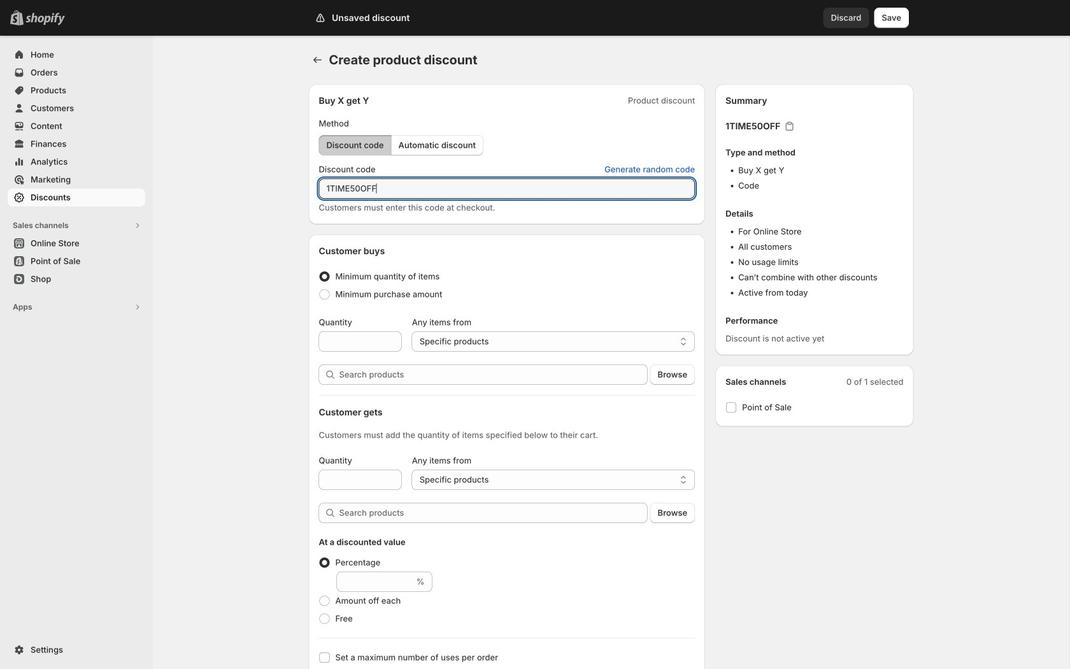 Task type: locate. For each thing, give the bounding box(es) containing it.
None text field
[[319, 331, 402, 352], [319, 470, 402, 490], [337, 572, 414, 592], [319, 331, 402, 352], [319, 470, 402, 490], [337, 572, 414, 592]]

Search products text field
[[339, 503, 648, 523]]

None text field
[[319, 178, 695, 199]]



Task type: vqa. For each thing, say whether or not it's contained in the screenshot.
0.00 text field
no



Task type: describe. For each thing, give the bounding box(es) containing it.
Search products text field
[[339, 364, 648, 385]]

shopify image
[[25, 13, 65, 25]]



